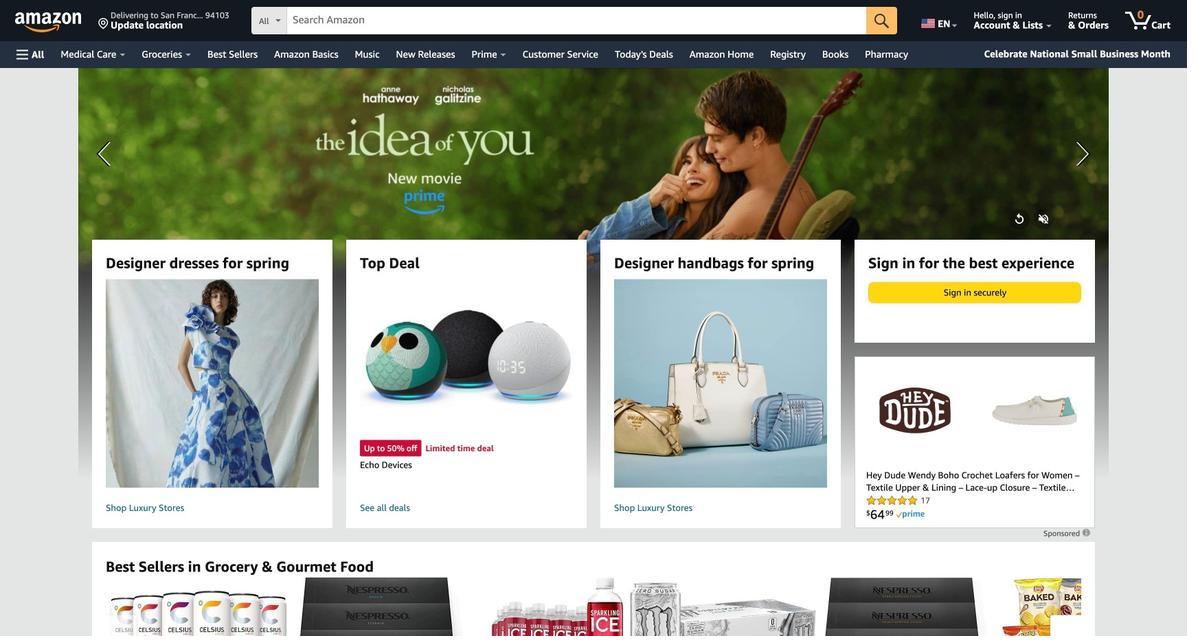 Task type: describe. For each thing, give the bounding box(es) containing it.
celsius assorted flavors official variety pack, functional essential energy drinks, 12 fl oz (pack of 12) image
[[106, 591, 291, 636]]

echo devices image
[[360, 309, 573, 407]]

shop designer dresses for spring. image
[[82, 279, 342, 488]]

shop designer handbags in luxury stores at amazon fashion. image
[[591, 279, 851, 488]]

none search field inside navigation navigation
[[251, 7, 898, 36]]

frito lay baked & popped mix variety pack, (pack of 40) image
[[1002, 578, 1119, 636]]

nespresso capsules vertuoline, double espresso chiaro, medium roast coffee, 10 count (pack of 3) coffee pods, brews 2.7... image
[[823, 578, 995, 636]]



Task type: vqa. For each thing, say whether or not it's contained in the screenshot.
with for (15-
no



Task type: locate. For each thing, give the bounding box(es) containing it.
Search Amazon text field
[[287, 8, 867, 34]]

None submit
[[867, 7, 898, 34]]

amazon image
[[15, 12, 82, 33]]

list
[[106, 578, 1187, 636]]

navigation navigation
[[0, 0, 1187, 68]]

monster energy zero ultra, sugar free energy drink, 16 fl oz (pack of 15) image
[[631, 583, 816, 636]]

video player region
[[78, 68, 1109, 274]]

nespresso capsules vertuoline, medium and dark roast coffee, variety pack, stormio, odacio, melozio, 30 count, brews... image
[[298, 578, 471, 636]]

main content
[[0, 68, 1187, 636]]

watch original movie the idea of you with prime now on prime video. image
[[78, 68, 1109, 274]]

sparkling ice, black raspberry sparkling water, zero sugar flavored water, with vitamins and antioxidants, low calorie... image
[[478, 578, 624, 636]]

None search field
[[251, 7, 898, 36]]

none submit inside search field
[[867, 7, 898, 34]]



